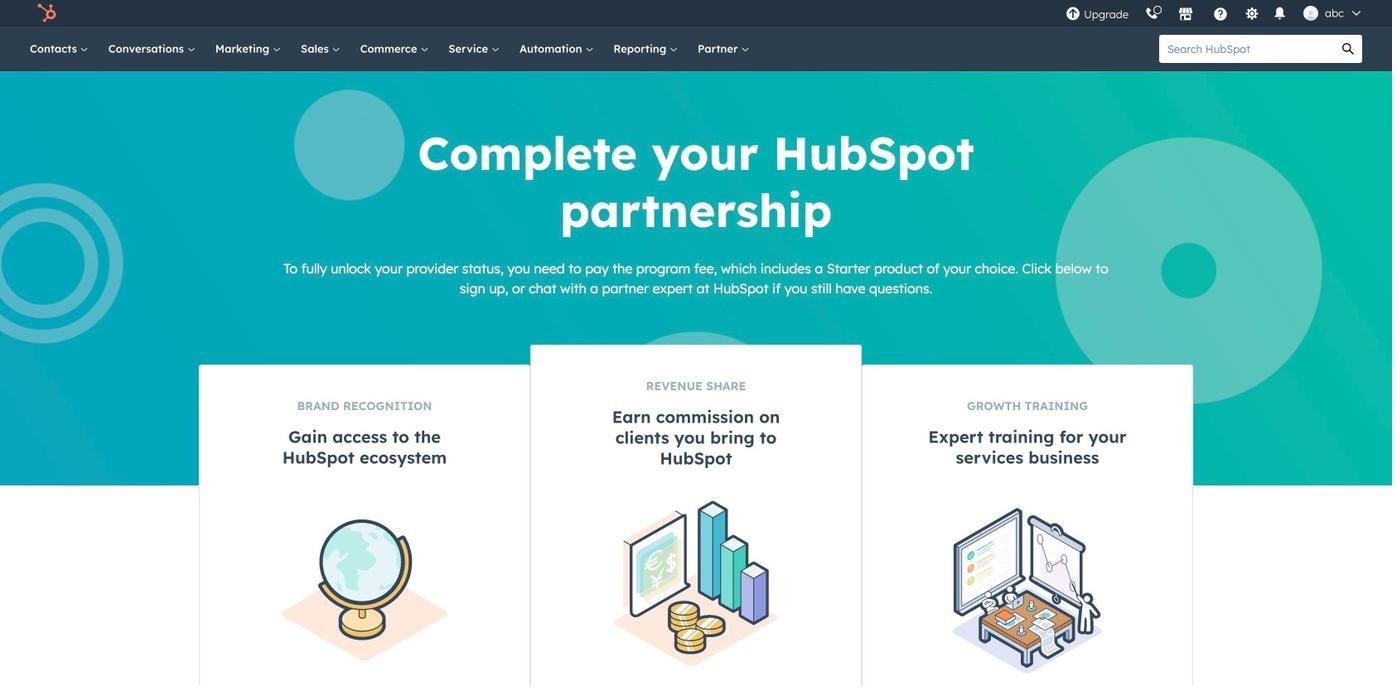 Task type: describe. For each thing, give the bounding box(es) containing it.
garebear orlando image
[[1304, 6, 1318, 21]]



Task type: vqa. For each thing, say whether or not it's contained in the screenshot.
Jacob Simon icon
no



Task type: locate. For each thing, give the bounding box(es) containing it.
Search HubSpot search field
[[1159, 35, 1334, 63]]

marketplaces image
[[1178, 7, 1193, 22]]

menu
[[1057, 0, 1372, 27]]



